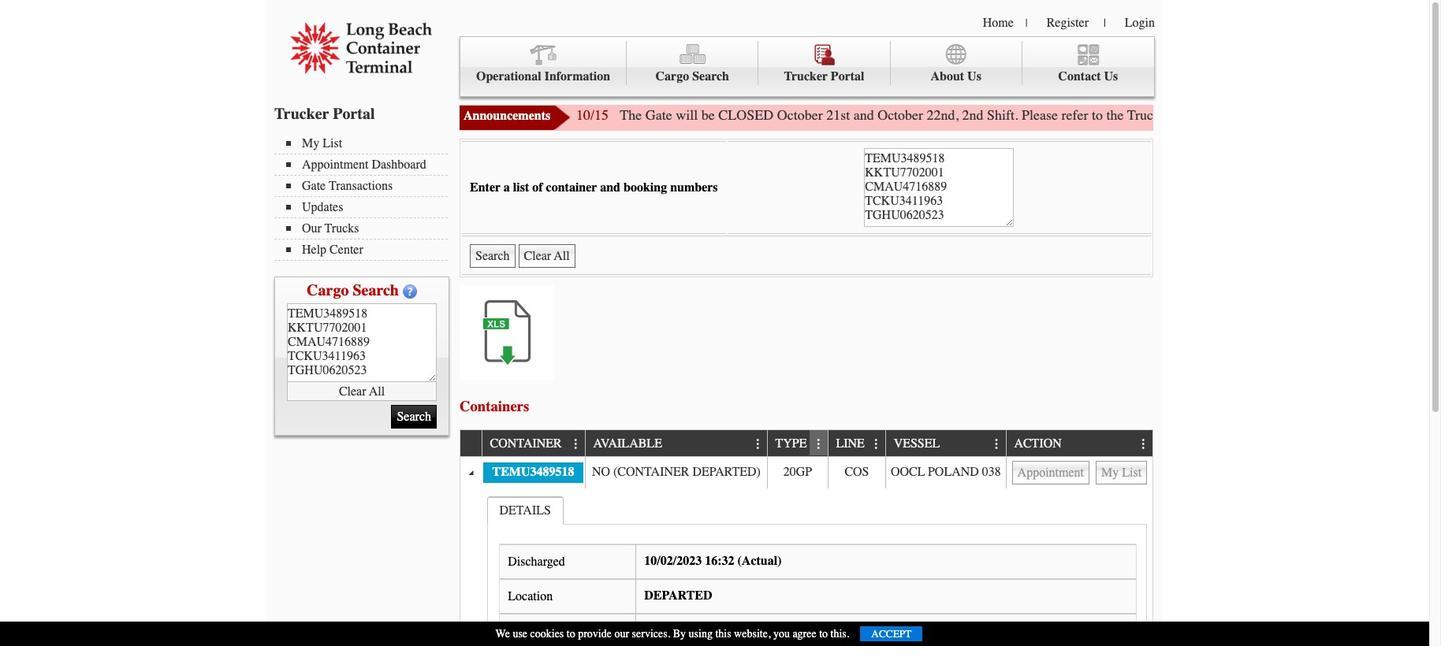 Task type: describe. For each thing, give the bounding box(es) containing it.
038
[[982, 465, 1001, 479]]

1 horizontal spatial and
[[854, 106, 874, 124]]

available column header
[[585, 431, 767, 457]]

2 horizontal spatial gate
[[1164, 106, 1191, 124]]

20gp
[[784, 465, 812, 479]]

you
[[774, 628, 790, 641]]

available link
[[593, 431, 670, 456]]

accept
[[872, 629, 912, 640]]

about us
[[931, 69, 982, 84]]

further
[[1311, 106, 1349, 124]]

our
[[302, 222, 322, 236]]

1 horizontal spatial to
[[819, 628, 828, 641]]

using
[[689, 628, 713, 641]]

agree
[[793, 628, 817, 641]]

2 | from the left
[[1104, 17, 1106, 30]]

trucks
[[325, 222, 359, 236]]

departed)
[[693, 465, 761, 479]]

contact us link
[[1023, 41, 1154, 86]]

1 | from the left
[[1026, 17, 1028, 30]]

line
[[836, 437, 865, 451]]

this.
[[831, 628, 850, 641]]

operational information
[[476, 69, 611, 84]]

menu bar containing my list
[[274, 135, 456, 261]]

2 october from the left
[[878, 106, 924, 124]]

gate transactions link
[[286, 179, 448, 193]]

gate
[[1353, 106, 1376, 124]]

center
[[330, 243, 363, 257]]

list
[[323, 136, 342, 151]]

edit column settings image for action
[[1138, 438, 1150, 451]]

details
[[500, 504, 551, 518]]

2 horizontal spatial to
[[1092, 106, 1103, 124]]

(container
[[614, 465, 690, 479]]

home
[[983, 16, 1014, 30]]

we use cookies to provide our services. by using this website, you agree to this.
[[496, 628, 850, 641]]

container
[[490, 437, 562, 451]]

cell inside row group
[[1006, 457, 1153, 489]]

no (container departed)
[[592, 465, 761, 479]]

temu3489518
[[492, 465, 574, 479]]

dashboard
[[372, 158, 426, 172]]

2nd
[[963, 106, 984, 124]]

services.
[[632, 628, 670, 641]]

appointment
[[302, 158, 369, 172]]

0 horizontal spatial cargo
[[307, 282, 349, 300]]

will
[[676, 106, 698, 124]]

my list appointment dashboard gate transactions updates our trucks help center
[[302, 136, 426, 257]]

trucker inside menu bar
[[784, 69, 828, 84]]

1 vertical spatial search
[[353, 282, 399, 300]]

discharged
[[508, 555, 565, 569]]

web
[[1233, 106, 1257, 124]]

announcements
[[464, 109, 551, 123]]

cos cell
[[828, 457, 886, 489]]

departed
[[645, 589, 713, 603]]

clear
[[339, 384, 366, 399]]

oocl
[[891, 465, 925, 479]]

line column header
[[828, 431, 886, 457]]

containers
[[460, 398, 529, 415]]

oocl poland 038
[[891, 465, 1001, 479]]

1 horizontal spatial gate
[[646, 106, 672, 124]]

provide
[[578, 628, 612, 641]]

search inside menu bar
[[693, 69, 729, 84]]

Enter container numbers and/ or booking numbers.  text field
[[287, 304, 437, 382]]

operational
[[476, 69, 541, 84]]

vessel link
[[894, 431, 948, 456]]

clear all
[[339, 384, 385, 399]]

10/15 the gate will be closed october 21st and october 22nd, 2nd shift. please refer to the truck gate hours web page for further gate details for t
[[576, 106, 1442, 124]]

my
[[302, 136, 320, 151]]

(actual)
[[738, 555, 782, 569]]

action link
[[1014, 431, 1070, 456]]

closed
[[719, 106, 774, 124]]

row group containing temu3489518
[[461, 457, 1153, 647]]

be
[[702, 106, 715, 124]]

we
[[496, 628, 510, 641]]

edit column settings image for type
[[813, 438, 825, 451]]

edit column settings image for container
[[570, 438, 583, 451]]

all
[[369, 384, 385, 399]]

no
[[592, 465, 610, 479]]

location
[[508, 590, 553, 604]]

login
[[1125, 16, 1155, 30]]

0 horizontal spatial portal
[[333, 105, 375, 123]]

1 vertical spatial trucker
[[274, 105, 329, 123]]

the
[[1107, 106, 1124, 124]]

truck
[[1128, 106, 1161, 124]]

our
[[615, 628, 629, 641]]

1 vertical spatial and
[[600, 181, 621, 195]]

clear all button
[[287, 382, 437, 401]]

container column header
[[482, 431, 585, 457]]

action
[[1014, 437, 1062, 451]]

updates link
[[286, 200, 448, 214]]



Task type: locate. For each thing, give the bounding box(es) containing it.
1 row from the top
[[461, 431, 1153, 457]]

0 horizontal spatial trucker
[[274, 105, 329, 123]]

details
[[1380, 106, 1417, 124]]

us right about
[[968, 69, 982, 84]]

oocl poland 038 cell
[[886, 457, 1006, 489]]

0 vertical spatial search
[[693, 69, 729, 84]]

gate
[[646, 106, 672, 124], [1164, 106, 1191, 124], [302, 179, 326, 193]]

t
[[1441, 106, 1442, 124]]

hours
[[1195, 106, 1229, 124]]

0 vertical spatial trucker
[[784, 69, 828, 84]]

cargo down help
[[307, 282, 349, 300]]

1 horizontal spatial portal
[[831, 69, 865, 84]]

please
[[1022, 106, 1058, 124]]

menu bar
[[460, 36, 1155, 97], [274, 135, 456, 261]]

of
[[533, 181, 543, 195]]

us for about us
[[968, 69, 982, 84]]

this
[[716, 628, 732, 641]]

home link
[[983, 16, 1014, 30]]

search down the help center "link"
[[353, 282, 399, 300]]

1 horizontal spatial trucker
[[784, 69, 828, 84]]

2 for from the left
[[1421, 106, 1437, 124]]

help
[[302, 243, 327, 257]]

to left provide
[[567, 628, 575, 641]]

1 horizontal spatial cargo
[[656, 69, 689, 84]]

1 edit column settings image from the left
[[570, 438, 583, 451]]

shift.
[[987, 106, 1019, 124]]

edit column settings image inside line column header
[[870, 438, 883, 451]]

20gp cell
[[767, 457, 828, 489]]

edit column settings image right line
[[870, 438, 883, 451]]

0 horizontal spatial to
[[567, 628, 575, 641]]

gate inside my list appointment dashboard gate transactions updates our trucks help center
[[302, 179, 326, 193]]

0 vertical spatial cargo
[[656, 69, 689, 84]]

0 horizontal spatial trucker portal
[[274, 105, 375, 123]]

type link
[[776, 431, 815, 456]]

us for contact us
[[1104, 69, 1118, 84]]

trucker up 'my'
[[274, 105, 329, 123]]

edit column settings image
[[752, 438, 765, 451], [813, 438, 825, 451], [991, 438, 1004, 451], [1138, 438, 1150, 451]]

contact
[[1059, 69, 1101, 84]]

enter a list of container and booking numbers
[[470, 181, 718, 195]]

1 vertical spatial menu bar
[[274, 135, 456, 261]]

0 vertical spatial and
[[854, 106, 874, 124]]

available
[[593, 437, 662, 451]]

line link
[[836, 431, 873, 456]]

menu bar containing operational information
[[460, 36, 1155, 97]]

portal inside menu bar
[[831, 69, 865, 84]]

edit column settings image inside the "vessel" column header
[[991, 438, 1004, 451]]

|
[[1026, 17, 1028, 30], [1104, 17, 1106, 30]]

row
[[461, 431, 1153, 457], [461, 457, 1153, 489]]

1 horizontal spatial |
[[1104, 17, 1106, 30]]

0 vertical spatial portal
[[831, 69, 865, 84]]

cargo search inside menu bar
[[656, 69, 729, 84]]

1 vertical spatial cargo
[[307, 282, 349, 300]]

0 vertical spatial cargo search
[[656, 69, 729, 84]]

cookies
[[530, 628, 564, 641]]

website,
[[734, 628, 771, 641]]

trucker portal up list
[[274, 105, 375, 123]]

portal up the my list link
[[333, 105, 375, 123]]

10/15
[[576, 106, 609, 124]]

4 edit column settings image from the left
[[1138, 438, 1150, 451]]

action column header
[[1006, 431, 1153, 457]]

tab list
[[483, 493, 1151, 647]]

1 horizontal spatial edit column settings image
[[870, 438, 883, 451]]

and right 21st
[[854, 106, 874, 124]]

trucker up 21st
[[784, 69, 828, 84]]

contact us
[[1059, 69, 1118, 84]]

2 edit column settings image from the left
[[813, 438, 825, 451]]

None submit
[[470, 244, 515, 268], [392, 405, 437, 429], [470, 244, 515, 268], [392, 405, 437, 429]]

type
[[776, 437, 807, 451]]

0 horizontal spatial october
[[777, 106, 823, 124]]

search up be
[[693, 69, 729, 84]]

vessel
[[894, 437, 940, 451]]

operational information link
[[461, 41, 627, 86]]

cargo search link
[[627, 41, 759, 86]]

0 horizontal spatial for
[[1291, 106, 1307, 124]]

0 vertical spatial menu bar
[[460, 36, 1155, 97]]

and left 'booking'
[[600, 181, 621, 195]]

0 horizontal spatial us
[[968, 69, 982, 84]]

to
[[1092, 106, 1103, 124], [567, 628, 575, 641], [819, 628, 828, 641]]

our trucks link
[[286, 222, 448, 236]]

tree grid
[[461, 431, 1153, 647]]

the
[[620, 106, 642, 124]]

cell
[[1006, 457, 1153, 489]]

and
[[854, 106, 874, 124], [600, 181, 621, 195]]

us inside 'link'
[[1104, 69, 1118, 84]]

my list link
[[286, 136, 448, 151]]

refer
[[1062, 106, 1089, 124]]

row containing temu3489518
[[461, 457, 1153, 489]]

edit column settings image
[[570, 438, 583, 451], [870, 438, 883, 451]]

edit column settings image inside container column header
[[570, 438, 583, 451]]

1 vertical spatial portal
[[333, 105, 375, 123]]

for left t
[[1421, 106, 1437, 124]]

1 horizontal spatial trucker portal
[[784, 69, 865, 84]]

0 horizontal spatial |
[[1026, 17, 1028, 30]]

a
[[504, 181, 510, 195]]

1 us from the left
[[968, 69, 982, 84]]

list
[[513, 181, 529, 195]]

1 horizontal spatial search
[[693, 69, 729, 84]]

gate right the
[[646, 106, 672, 124]]

21st
[[827, 106, 850, 124]]

for right page
[[1291, 106, 1307, 124]]

temu3489518 cell
[[482, 457, 585, 489]]

3 edit column settings image from the left
[[991, 438, 1004, 451]]

login link
[[1125, 16, 1155, 30]]

no (container departed) cell
[[585, 457, 767, 489]]

use
[[513, 628, 528, 641]]

type column header
[[767, 431, 828, 457]]

edit column settings image inside action "column header"
[[1138, 438, 1150, 451]]

edit column settings image for available
[[752, 438, 765, 451]]

edit column settings image inside available column header
[[752, 438, 765, 451]]

details tab
[[487, 497, 564, 525]]

cargo search down center
[[307, 282, 399, 300]]

transactions
[[329, 179, 393, 193]]

container
[[546, 181, 597, 195]]

edit column settings image for vessel
[[991, 438, 1004, 451]]

1 vertical spatial cargo search
[[307, 282, 399, 300]]

by
[[673, 628, 686, 641]]

0 horizontal spatial search
[[353, 282, 399, 300]]

0 horizontal spatial gate
[[302, 179, 326, 193]]

1 edit column settings image from the left
[[752, 438, 765, 451]]

16:32
[[705, 555, 735, 569]]

0 horizontal spatial menu bar
[[274, 135, 456, 261]]

row down type "link"
[[461, 457, 1153, 489]]

Enter container numbers and/ or booking numbers. Press ESC to reset input box text field
[[865, 148, 1014, 227]]

1 horizontal spatial menu bar
[[460, 36, 1155, 97]]

edit column settings image for line
[[870, 438, 883, 451]]

gate up updates
[[302, 179, 326, 193]]

cargo search up will
[[656, 69, 729, 84]]

search
[[693, 69, 729, 84], [353, 282, 399, 300]]

edit column settings image right container link
[[570, 438, 583, 451]]

booking
[[624, 181, 667, 195]]

to left this. in the bottom right of the page
[[819, 628, 828, 641]]

cargo up will
[[656, 69, 689, 84]]

1 horizontal spatial cargo search
[[656, 69, 729, 84]]

0 horizontal spatial cargo search
[[307, 282, 399, 300]]

1 vertical spatial trucker portal
[[274, 105, 375, 123]]

1 horizontal spatial us
[[1104, 69, 1118, 84]]

us right contact
[[1104, 69, 1118, 84]]

trucker
[[784, 69, 828, 84], [274, 105, 329, 123]]

tree grid containing container
[[461, 431, 1153, 647]]

row containing container
[[461, 431, 1153, 457]]

trucker portal up 21st
[[784, 69, 865, 84]]

updates
[[302, 200, 343, 214]]

container link
[[490, 431, 570, 456]]

trucker portal
[[784, 69, 865, 84], [274, 105, 375, 123]]

cargo inside menu bar
[[656, 69, 689, 84]]

help center link
[[286, 243, 448, 257]]

gate right truck
[[1164, 106, 1191, 124]]

1 horizontal spatial october
[[878, 106, 924, 124]]

edit column settings image inside type column header
[[813, 438, 825, 451]]

| right home link
[[1026, 17, 1028, 30]]

appointment dashboard link
[[286, 158, 448, 172]]

2 us from the left
[[1104, 69, 1118, 84]]

vessel column header
[[886, 431, 1006, 457]]

october left 21st
[[777, 106, 823, 124]]

october left 22nd,
[[878, 106, 924, 124]]

0 horizontal spatial and
[[600, 181, 621, 195]]

tab list containing details
[[483, 493, 1151, 647]]

about us link
[[891, 41, 1023, 86]]

information
[[545, 69, 611, 84]]

poland
[[928, 465, 979, 479]]

page
[[1260, 106, 1287, 124]]

cos
[[845, 465, 869, 479]]

trucker portal link
[[759, 41, 891, 86]]

10/02/2023 16:32 (actual)
[[645, 555, 782, 569]]

1 october from the left
[[777, 106, 823, 124]]

row up the 20gp on the right
[[461, 431, 1153, 457]]

row group
[[461, 457, 1153, 647]]

2 row from the top
[[461, 457, 1153, 489]]

register
[[1047, 16, 1089, 30]]

trucker portal inside menu bar
[[784, 69, 865, 84]]

october
[[777, 106, 823, 124], [878, 106, 924, 124]]

enter
[[470, 181, 501, 195]]

0 vertical spatial trucker portal
[[784, 69, 865, 84]]

None button
[[519, 244, 575, 268], [1012, 461, 1090, 485], [1096, 461, 1148, 485], [519, 244, 575, 268], [1012, 461, 1090, 485], [1096, 461, 1148, 485]]

numbers
[[670, 181, 718, 195]]

1 for from the left
[[1291, 106, 1307, 124]]

2 edit column settings image from the left
[[870, 438, 883, 451]]

to left the
[[1092, 106, 1103, 124]]

portal up 21st
[[831, 69, 865, 84]]

cargo search
[[656, 69, 729, 84], [307, 282, 399, 300]]

accept button
[[861, 627, 923, 642]]

about
[[931, 69, 965, 84]]

1 horizontal spatial for
[[1421, 106, 1437, 124]]

0 horizontal spatial edit column settings image
[[570, 438, 583, 451]]

register link
[[1047, 16, 1089, 30]]

| left the login link
[[1104, 17, 1106, 30]]



Task type: vqa. For each thing, say whether or not it's contained in the screenshot.
the Overview
no



